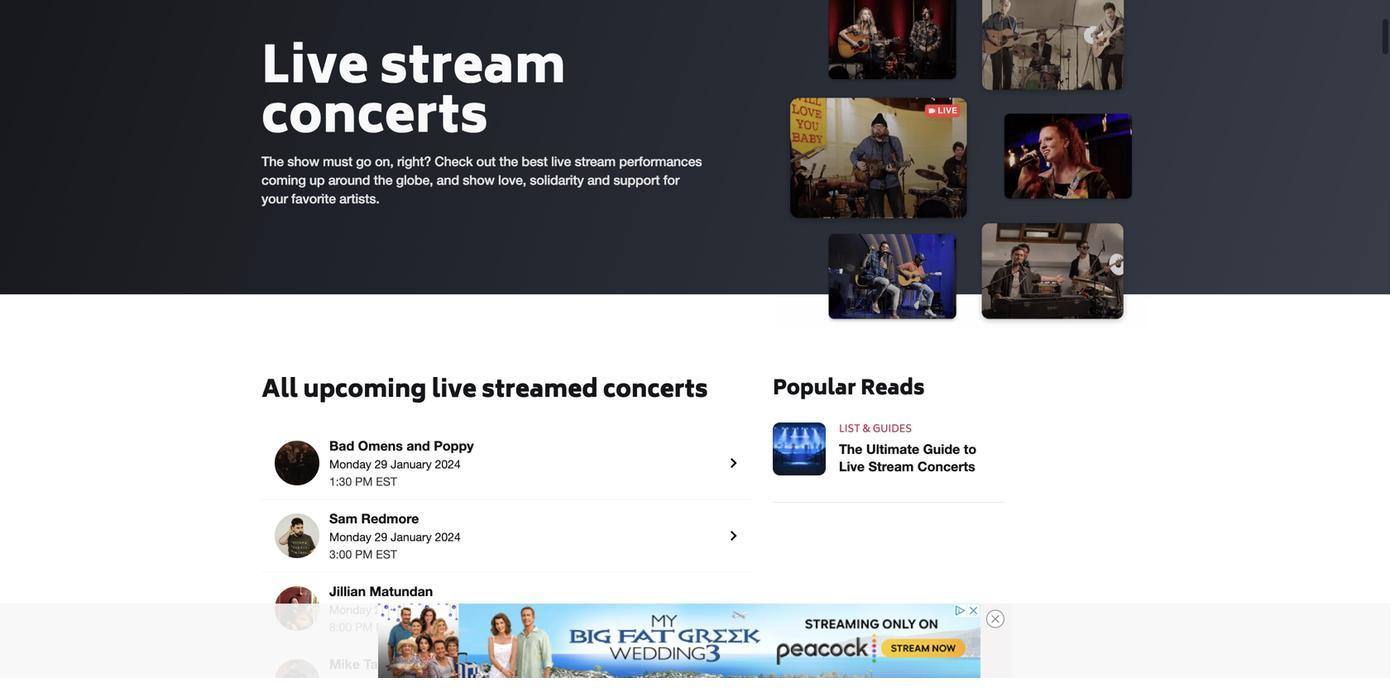 Task type: locate. For each thing, give the bounding box(es) containing it.
est down redmore
[[376, 548, 397, 562]]

2024
[[435, 458, 461, 471], [435, 531, 461, 544], [435, 603, 461, 617]]

monday inside jillian matundan monday 29 january 2024 8:00 pm est
[[329, 603, 372, 617]]

2 january from the top
[[391, 531, 432, 544]]

0 vertical spatial 29
[[375, 458, 388, 471]]

the
[[262, 154, 284, 169], [839, 442, 863, 458]]

0 vertical spatial live
[[262, 27, 369, 115]]

1 january from the top
[[391, 458, 432, 471]]

for
[[664, 172, 680, 188]]

performances
[[619, 154, 702, 169]]

stream inside the show must go on, right? check out the best live stream performances coming up around the globe, and show love, solidarity and support for your favorite artists.
[[575, 154, 616, 169]]

check
[[435, 154, 473, 169]]

2024 inside sam redmore monday 29 january 2024 3:00 pm est
[[435, 531, 461, 544]]

monday
[[329, 458, 372, 471], [329, 531, 372, 544], [329, 603, 372, 617]]

2 vertical spatial pm
[[355, 621, 373, 634]]

est down omens
[[376, 475, 397, 489]]

monday down jillian
[[329, 603, 372, 617]]

1 horizontal spatial live
[[839, 459, 865, 475]]

1 horizontal spatial the
[[499, 154, 518, 169]]

poppy
[[434, 438, 474, 454]]

1 vertical spatial the
[[839, 442, 863, 458]]

0 vertical spatial concerts
[[262, 77, 489, 165]]

est up tam
[[376, 621, 397, 634]]

and left poppy
[[407, 438, 430, 454]]

2 2024 from the top
[[435, 531, 461, 544]]

january down matundan
[[391, 603, 432, 617]]

1 vertical spatial 29
[[375, 531, 388, 544]]

0 vertical spatial show
[[287, 154, 319, 169]]

the down list on the right
[[839, 442, 863, 458]]

january inside jillian matundan monday 29 january 2024 8:00 pm est
[[391, 603, 432, 617]]

monday up 1:30
[[329, 458, 372, 471]]

favorite
[[291, 191, 336, 206]]

29
[[375, 458, 388, 471], [375, 531, 388, 544], [375, 603, 388, 617]]

jillian matundan monday 29 january 2024 8:00 pm est
[[329, 584, 461, 634]]

0 horizontal spatial show
[[287, 154, 319, 169]]

show up the up
[[287, 154, 319, 169]]

3 29 from the top
[[375, 603, 388, 617]]

january inside sam redmore monday 29 january 2024 3:00 pm est
[[391, 531, 432, 544]]

support
[[614, 172, 660, 188]]

tam
[[364, 657, 390, 673]]

0 horizontal spatial live
[[262, 27, 369, 115]]

1 horizontal spatial stream
[[575, 154, 616, 169]]

1 2024 from the top
[[435, 458, 461, 471]]

1 monday from the top
[[329, 458, 372, 471]]

mike tam link
[[275, 655, 739, 679]]

0 vertical spatial 2024
[[435, 458, 461, 471]]

0 vertical spatial the
[[262, 154, 284, 169]]

2 monday from the top
[[329, 531, 372, 544]]

pm inside sam redmore monday 29 january 2024 3:00 pm est
[[355, 548, 373, 562]]

and inside bad omens and poppy monday 29 january 2024 1:30 pm est
[[407, 438, 430, 454]]

1 vertical spatial january
[[391, 531, 432, 544]]

0 horizontal spatial stream
[[380, 27, 567, 115]]

est inside jillian matundan monday 29 january 2024 8:00 pm est
[[376, 621, 397, 634]]

monday for jillian
[[329, 603, 372, 617]]

live inside live stream concerts
[[262, 27, 369, 115]]

show
[[287, 154, 319, 169], [463, 172, 495, 188]]

vibrations image
[[275, 514, 320, 559]]

0 vertical spatial pm
[[355, 475, 373, 489]]

2024 inside bad omens and poppy monday 29 january 2024 1:30 pm est
[[435, 458, 461, 471]]

pm right 1:30
[[355, 475, 373, 489]]

1 vertical spatial 2024
[[435, 531, 461, 544]]

the
[[499, 154, 518, 169], [374, 172, 393, 188]]

1 horizontal spatial show
[[463, 172, 495, 188]]

2 vertical spatial january
[[391, 603, 432, 617]]

2 vertical spatial monday
[[329, 603, 372, 617]]

january down omens
[[391, 458, 432, 471]]

all
[[262, 372, 298, 413]]

0 vertical spatial est
[[376, 475, 397, 489]]

and down check
[[437, 172, 459, 188]]

1 vertical spatial monday
[[329, 531, 372, 544]]

3 pm from the top
[[355, 621, 373, 634]]

pm
[[355, 475, 373, 489], [355, 548, 373, 562], [355, 621, 373, 634]]

reads
[[861, 373, 925, 408]]

january for jillian matundan
[[391, 603, 432, 617]]

sam
[[329, 511, 358, 527]]

0 horizontal spatial the
[[374, 172, 393, 188]]

1 horizontal spatial and
[[437, 172, 459, 188]]

and
[[437, 172, 459, 188], [588, 172, 610, 188], [407, 438, 430, 454]]

live
[[551, 154, 571, 169], [432, 372, 477, 413]]

monday down sam
[[329, 531, 372, 544]]

pm for matundan
[[355, 621, 373, 634]]

love,
[[498, 172, 527, 188]]

live up poppy
[[432, 372, 477, 413]]

2024 inside jillian matundan monday 29 january 2024 8:00 pm est
[[435, 603, 461, 617]]

the inside the show must go on, right? check out the best live stream performances coming up around the globe, and show love, solidarity and support for your favorite artists.
[[262, 154, 284, 169]]

pm inside jillian matundan monday 29 january 2024 8:00 pm est
[[355, 621, 373, 634]]

est inside sam redmore monday 29 january 2024 3:00 pm est
[[376, 548, 397, 562]]

1 horizontal spatial concerts
[[603, 372, 708, 413]]

0 vertical spatial stream
[[380, 27, 567, 115]]

est inside bad omens and poppy monday 29 january 2024 1:30 pm est
[[376, 475, 397, 489]]

the up coming
[[262, 154, 284, 169]]

3 2024 from the top
[[435, 603, 461, 617]]

2 vertical spatial 2024
[[435, 603, 461, 617]]

live
[[262, 27, 369, 115], [839, 459, 865, 475]]

live from germany: night 2 image
[[275, 441, 320, 486]]

2 29 from the top
[[375, 531, 388, 544]]

the up love,
[[499, 154, 518, 169]]

29 down matundan
[[375, 603, 388, 617]]

1 horizontal spatial the
[[839, 442, 863, 458]]

0 vertical spatial monday
[[329, 458, 372, 471]]

1 vertical spatial live
[[432, 372, 477, 413]]

mike tam
[[329, 657, 390, 673]]

1 vertical spatial concerts
[[603, 372, 708, 413]]

2 vertical spatial 29
[[375, 603, 388, 617]]

1 est from the top
[[376, 475, 397, 489]]

monday inside sam redmore monday 29 january 2024 3:00 pm est
[[329, 531, 372, 544]]

29 inside jillian matundan monday 29 january 2024 8:00 pm est
[[375, 603, 388, 617]]

january
[[391, 458, 432, 471], [391, 531, 432, 544], [391, 603, 432, 617]]

concerts
[[918, 459, 976, 475]]

0 horizontal spatial live
[[432, 372, 477, 413]]

0 vertical spatial january
[[391, 458, 432, 471]]

live inside the show must go on, right? check out the best live stream performances coming up around the globe, and show love, solidarity and support for your favorite artists.
[[551, 154, 571, 169]]

guide
[[924, 442, 961, 458]]

1 29 from the top
[[375, 458, 388, 471]]

live up solidarity at the left top of the page
[[551, 154, 571, 169]]

upcoming
[[303, 372, 427, 413]]

0 vertical spatial live
[[551, 154, 571, 169]]

show down the out
[[463, 172, 495, 188]]

the down on,
[[374, 172, 393, 188]]

guides
[[873, 422, 912, 439]]

1 vertical spatial pm
[[355, 548, 373, 562]]

ultimate
[[867, 442, 920, 458]]

&
[[863, 422, 871, 439]]

redmore
[[361, 511, 419, 527]]

bad
[[329, 438, 355, 454]]

1 vertical spatial est
[[376, 548, 397, 562]]

3:00
[[329, 548, 352, 562]]

3 monday from the top
[[329, 603, 372, 617]]

coming
[[262, 172, 306, 188]]

pm right the 3:00
[[355, 548, 373, 562]]

2 pm from the top
[[355, 548, 373, 562]]

2 est from the top
[[376, 548, 397, 562]]

1 vertical spatial live
[[839, 459, 865, 475]]

0 horizontal spatial concerts
[[262, 77, 489, 165]]

1 pm from the top
[[355, 475, 373, 489]]

0 vertical spatial the
[[499, 154, 518, 169]]

3 january from the top
[[391, 603, 432, 617]]

29 down redmore
[[375, 531, 388, 544]]

29 down omens
[[375, 458, 388, 471]]

pm for redmore
[[355, 548, 373, 562]]

concerts
[[262, 77, 489, 165], [603, 372, 708, 413]]

2 vertical spatial est
[[376, 621, 397, 634]]

stream inside live stream concerts
[[380, 27, 567, 115]]

advertisement element
[[378, 604, 981, 679]]

0 horizontal spatial the
[[262, 154, 284, 169]]

pm inside bad omens and poppy monday 29 january 2024 1:30 pm est
[[355, 475, 373, 489]]

0 horizontal spatial and
[[407, 438, 430, 454]]

pm right 8:00
[[355, 621, 373, 634]]

29 inside sam redmore monday 29 january 2024 3:00 pm est
[[375, 531, 388, 544]]

monday for sam
[[329, 531, 372, 544]]

1 vertical spatial stream
[[575, 154, 616, 169]]

popular
[[773, 373, 857, 408]]

1 horizontal spatial live
[[551, 154, 571, 169]]

est for matundan
[[376, 621, 397, 634]]

3 est from the top
[[376, 621, 397, 634]]

matundan
[[370, 584, 433, 600]]

est
[[376, 475, 397, 489], [376, 548, 397, 562], [376, 621, 397, 634]]

and left support
[[588, 172, 610, 188]]

stream
[[380, 27, 567, 115], [575, 154, 616, 169]]

january down redmore
[[391, 531, 432, 544]]



Task type: vqa. For each thing, say whether or not it's contained in the screenshot.
view to the top
no



Task type: describe. For each thing, give the bounding box(es) containing it.
8:00
[[329, 621, 352, 634]]

artist live streams image
[[777, 0, 1147, 331]]

right?
[[397, 154, 431, 169]]

to
[[964, 442, 977, 458]]

29 inside bad omens and poppy monday 29 january 2024 1:30 pm est
[[375, 458, 388, 471]]

est for redmore
[[376, 548, 397, 562]]

best
[[522, 154, 548, 169]]

up
[[310, 172, 325, 188]]

stream
[[869, 459, 914, 475]]

2024 for redmore
[[435, 531, 461, 544]]

the inside the list & guides the ultimate guide to live stream concerts
[[839, 442, 863, 458]]

january for sam redmore
[[391, 531, 432, 544]]

jillian
[[329, 584, 366, 600]]

the show must go on, right? check out the best live stream performances coming up around the globe, and show love, solidarity and support for your favorite artists.
[[262, 154, 702, 206]]

1 vertical spatial the
[[374, 172, 393, 188]]

1 vertical spatial show
[[463, 172, 495, 188]]

january inside bad omens and poppy monday 29 january 2024 1:30 pm est
[[391, 458, 432, 471]]

popular reads
[[773, 373, 925, 408]]

artists.
[[340, 191, 380, 206]]

live stream concerts
[[262, 27, 567, 165]]

list
[[839, 422, 861, 439]]

concerts inside live stream concerts
[[262, 77, 489, 165]]

solidarity
[[530, 172, 584, 188]]

all upcoming live streamed concerts
[[262, 372, 708, 413]]

live inside the list & guides the ultimate guide to live stream concerts
[[839, 459, 865, 475]]

29 for redmore
[[375, 531, 388, 544]]

out
[[477, 154, 496, 169]]

1:30
[[329, 475, 352, 489]]

sam redmore monday 29 january 2024 3:00 pm est
[[329, 511, 461, 562]]

bad omens and poppy monday 29 january 2024 1:30 pm est
[[329, 438, 474, 489]]

monday inside bad omens and poppy monday 29 january 2024 1:30 pm est
[[329, 458, 372, 471]]

go
[[356, 154, 372, 169]]

omens
[[358, 438, 403, 454]]

list & guides the ultimate guide to live stream concerts
[[839, 422, 977, 475]]

29 for matundan
[[375, 603, 388, 617]]

2 horizontal spatial and
[[588, 172, 610, 188]]

2024 for matundan
[[435, 603, 461, 617]]

streamed
[[482, 372, 598, 413]]

mike
[[329, 657, 360, 673]]

must
[[323, 154, 353, 169]]

on,
[[375, 154, 394, 169]]

your
[[262, 191, 288, 206]]

around
[[328, 172, 370, 188]]

globe,
[[396, 172, 433, 188]]



